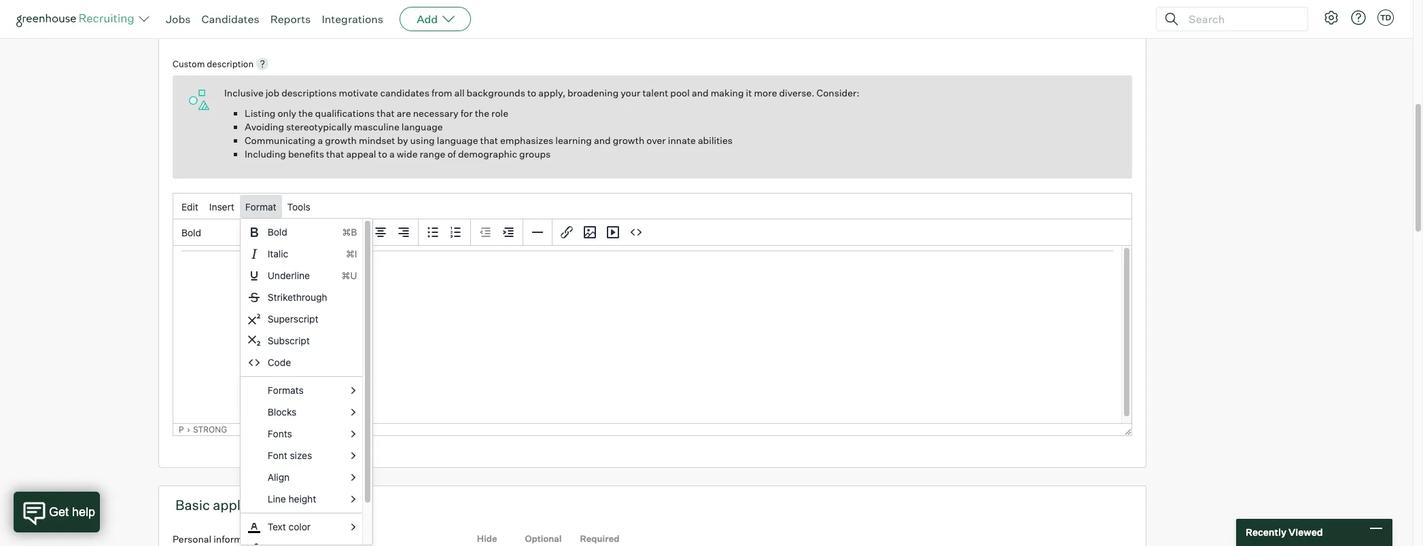 Task type: vqa. For each thing, say whether or not it's contained in the screenshot.
the Show only jobs I'm following Checkbox
no



Task type: describe. For each thing, give the bounding box(es) containing it.
1 horizontal spatial that
[[377, 108, 395, 119]]

listing only the qualifications that are necessary for the role avoiding stereotypically masculine language communicating a growth mindset by using language that emphasizes learning and growth over innate abilities including benefits that appeal to a wide range of demographic groups
[[245, 108, 733, 160]]

insert button
[[204, 195, 240, 218]]

align menu item
[[241, 467, 363, 489]]

strong button
[[193, 425, 227, 435]]

custom description
[[173, 59, 254, 69]]

communicating
[[245, 135, 316, 146]]

of
[[448, 148, 456, 160]]

diverse.
[[780, 87, 815, 99]]

wide
[[397, 148, 418, 160]]

p
[[179, 425, 184, 435]]

integrations
[[322, 12, 384, 26]]

text color menu item
[[241, 517, 363, 539]]

to inside listing only the qualifications that are necessary for the role avoiding stereotypically masculine language communicating a growth mindset by using language that emphasizes learning and growth over innate abilities including benefits that appeal to a wide range of demographic groups
[[378, 148, 387, 160]]

format
[[245, 201, 276, 213]]

candidates
[[202, 12, 259, 26]]

hide
[[477, 534, 497, 545]]

font
[[268, 450, 287, 462]]

edit
[[182, 201, 198, 213]]

only
[[278, 108, 297, 119]]

superscript menu item
[[241, 309, 363, 331]]

range
[[420, 148, 446, 160]]

color
[[289, 522, 311, 533]]

integrations link
[[322, 12, 384, 26]]

basic
[[175, 497, 210, 514]]

post description
[[175, 13, 279, 30]]

subscript menu item
[[241, 331, 363, 352]]

0 vertical spatial language
[[402, 121, 443, 133]]

tools
[[287, 201, 311, 213]]

bold group
[[173, 219, 1132, 246]]

formats
[[268, 385, 304, 397]]

td button
[[1376, 7, 1397, 29]]

tools button
[[282, 195, 316, 218]]

by
[[397, 135, 408, 146]]

are
[[397, 108, 411, 119]]

listing
[[245, 108, 276, 119]]

1 growth from the left
[[325, 135, 357, 146]]

0 vertical spatial and
[[692, 87, 709, 99]]

p button
[[179, 425, 184, 435]]

your
[[621, 87, 641, 99]]

italic
[[268, 248, 288, 260]]

avoiding
[[245, 121, 284, 133]]

description for post description
[[207, 13, 279, 30]]

inclusive job descriptions motivate candidates from all backgrounds to apply, broadening your talent pool and making it more diverse. consider:
[[224, 87, 860, 99]]

broadening
[[568, 87, 619, 99]]

line height menu item
[[241, 489, 363, 511]]

descriptions
[[282, 87, 337, 99]]

configure image
[[1324, 10, 1340, 26]]

menu bar containing edit
[[173, 194, 1132, 220]]

job
[[266, 87, 280, 99]]

fonts
[[268, 429, 292, 440]]

blocks
[[268, 407, 297, 418]]

reports
[[270, 12, 311, 26]]

including
[[245, 148, 286, 160]]

abilities
[[698, 135, 733, 146]]

strong
[[193, 425, 227, 435]]

font sizes
[[268, 450, 312, 462]]

making
[[711, 87, 744, 99]]

innate
[[668, 135, 696, 146]]

1 vertical spatial information
[[214, 534, 265, 545]]

⌘i
[[346, 248, 357, 260]]

Search text field
[[1186, 9, 1296, 29]]

›
[[187, 425, 190, 435]]

insert
[[209, 201, 234, 213]]

subscript
[[268, 335, 310, 347]]

personal
[[173, 534, 212, 545]]

mindset
[[359, 135, 395, 146]]

text
[[268, 522, 286, 533]]

add button
[[400, 7, 471, 31]]

1 vertical spatial that
[[480, 135, 498, 146]]

code menu item
[[241, 352, 363, 374]]

line height
[[268, 494, 316, 505]]

stereotypically
[[286, 121, 352, 133]]

⌘b
[[342, 227, 357, 238]]

over
[[647, 135, 666, 146]]

edit button
[[176, 195, 204, 218]]

td
[[1381, 13, 1392, 22]]

⌘u
[[342, 270, 357, 282]]

necessary
[[413, 108, 459, 119]]

resize image
[[1125, 429, 1132, 436]]

4 toolbar from the left
[[471, 220, 524, 246]]

from
[[432, 87, 453, 99]]

sizes
[[290, 450, 312, 462]]

masculine
[[354, 121, 400, 133]]

1 bold from the left
[[268, 227, 287, 238]]

personal information
[[173, 534, 265, 545]]

line
[[268, 494, 286, 505]]

3 toolbar from the left
[[419, 220, 471, 246]]

recently viewed
[[1246, 527, 1324, 539]]

2 vertical spatial that
[[326, 148, 344, 160]]



Task type: locate. For each thing, give the bounding box(es) containing it.
all
[[455, 87, 465, 99]]

align
[[268, 472, 290, 484]]

information down application
[[214, 534, 265, 545]]

learning
[[556, 135, 592, 146]]

1 toolbar from the left
[[268, 220, 343, 246]]

p › strong
[[179, 425, 227, 435]]

0 horizontal spatial and
[[594, 135, 611, 146]]

demographic
[[458, 148, 517, 160]]

0 horizontal spatial that
[[326, 148, 344, 160]]

2 horizontal spatial that
[[480, 135, 498, 146]]

1 horizontal spatial growth
[[613, 135, 645, 146]]

code
[[268, 357, 291, 369]]

1 horizontal spatial a
[[390, 148, 395, 160]]

the right for
[[475, 108, 490, 119]]

consider:
[[817, 87, 860, 99]]

0 horizontal spatial a
[[318, 135, 323, 146]]

1 vertical spatial to
[[378, 148, 387, 160]]

format button
[[240, 195, 282, 218]]

pool
[[671, 87, 690, 99]]

jobs
[[166, 12, 191, 26]]

strikethrough menu item
[[241, 287, 363, 309]]

for
[[461, 108, 473, 119]]

basic application information
[[175, 497, 360, 514]]

that up demographic
[[480, 135, 498, 146]]

menu item containing bold
[[241, 222, 363, 244]]

0 vertical spatial description
[[207, 13, 279, 30]]

application
[[213, 497, 284, 514]]

optional
[[525, 534, 562, 545]]

and right learning
[[594, 135, 611, 146]]

information up text color menu item
[[287, 497, 360, 514]]

menu bar
[[173, 194, 1132, 220]]

to left apply,
[[528, 87, 537, 99]]

a
[[318, 135, 323, 146], [390, 148, 395, 160]]

growth up appeal
[[325, 135, 357, 146]]

menu item down color on the bottom of page
[[241, 539, 363, 547]]

benefits
[[288, 148, 324, 160]]

menu item down tools
[[241, 222, 363, 244]]

fonts menu item
[[241, 424, 363, 446]]

1 vertical spatial and
[[594, 135, 611, 146]]

5 toolbar from the left
[[553, 220, 651, 246]]

1 horizontal spatial the
[[475, 108, 490, 119]]

2 menu item from the top
[[241, 244, 363, 265]]

0 vertical spatial that
[[377, 108, 395, 119]]

4 menu item from the top
[[241, 539, 363, 547]]

apply,
[[539, 87, 566, 99]]

font sizes menu item
[[241, 446, 363, 467]]

menu containing bold
[[240, 218, 374, 547]]

greenhouse recruiting image
[[16, 11, 139, 27]]

underline
[[268, 270, 310, 282]]

talent
[[643, 87, 669, 99]]

post
[[175, 13, 204, 30]]

formats menu item
[[241, 380, 363, 402]]

menu item up underline
[[241, 244, 363, 265]]

to
[[528, 87, 537, 99], [378, 148, 387, 160]]

information
[[287, 497, 360, 514], [214, 534, 265, 545]]

bold down edit
[[182, 227, 201, 238]]

toolbar
[[268, 220, 343, 246], [343, 220, 419, 246], [419, 220, 471, 246], [471, 220, 524, 246], [553, 220, 651, 246]]

groups
[[520, 148, 551, 160]]

1 description from the top
[[207, 13, 279, 30]]

1 the from the left
[[299, 108, 313, 119]]

motivate
[[339, 87, 378, 99]]

jobs link
[[166, 12, 191, 26]]

that
[[377, 108, 395, 119], [480, 135, 498, 146], [326, 148, 344, 160]]

and inside listing only the qualifications that are necessary for the role avoiding stereotypically masculine language communicating a growth mindset by using language that emphasizes learning and growth over innate abilities including benefits that appeal to a wide range of demographic groups
[[594, 135, 611, 146]]

1 horizontal spatial and
[[692, 87, 709, 99]]

1 menu item from the top
[[241, 222, 363, 244]]

1 vertical spatial language
[[437, 135, 478, 146]]

appeal
[[346, 148, 376, 160]]

3 menu item from the top
[[241, 265, 363, 287]]

it
[[746, 87, 752, 99]]

a left the wide
[[390, 148, 395, 160]]

0 vertical spatial a
[[318, 135, 323, 146]]

strikethrough
[[268, 292, 327, 303]]

the right the only
[[299, 108, 313, 119]]

navigation containing p
[[179, 425, 1120, 435]]

language
[[402, 121, 443, 133], [437, 135, 478, 146]]

superscript
[[268, 314, 319, 325]]

the
[[299, 108, 313, 119], [475, 108, 490, 119]]

height
[[289, 494, 316, 505]]

candidates link
[[202, 12, 259, 26]]

growth left over
[[613, 135, 645, 146]]

0 horizontal spatial information
[[214, 534, 265, 545]]

td button
[[1378, 10, 1395, 26]]

menu item
[[241, 222, 363, 244], [241, 244, 363, 265], [241, 265, 363, 287], [241, 539, 363, 547]]

navigation
[[179, 425, 1120, 435]]

using
[[410, 135, 435, 146]]

2 bold from the left
[[182, 227, 201, 238]]

0 horizontal spatial growth
[[325, 135, 357, 146]]

0 horizontal spatial bold
[[182, 227, 201, 238]]

2 description from the top
[[207, 59, 254, 69]]

description
[[207, 13, 279, 30], [207, 59, 254, 69]]

recently
[[1246, 527, 1287, 539]]

bold inside dropdown button
[[182, 227, 201, 238]]

that left appeal
[[326, 148, 344, 160]]

menu item up strikethrough
[[241, 265, 363, 287]]

1 horizontal spatial information
[[287, 497, 360, 514]]

custom
[[173, 59, 205, 69]]

0 vertical spatial to
[[528, 87, 537, 99]]

0 horizontal spatial the
[[299, 108, 313, 119]]

menu item containing italic
[[241, 244, 363, 265]]

required
[[580, 534, 620, 545]]

menu
[[240, 218, 374, 547]]

inclusive
[[224, 87, 264, 99]]

1 horizontal spatial bold
[[268, 227, 287, 238]]

language up 'using'
[[402, 121, 443, 133]]

1 vertical spatial a
[[390, 148, 395, 160]]

language up of
[[437, 135, 478, 146]]

0 vertical spatial information
[[287, 497, 360, 514]]

more
[[754, 87, 777, 99]]

bold up italic
[[268, 227, 287, 238]]

a down stereotypically
[[318, 135, 323, 146]]

1 vertical spatial description
[[207, 59, 254, 69]]

to down "mindset"
[[378, 148, 387, 160]]

that up masculine at the top of the page
[[377, 108, 395, 119]]

description for custom description
[[207, 59, 254, 69]]

reports link
[[270, 12, 311, 26]]

bold button
[[176, 221, 265, 244]]

blocks menu item
[[241, 402, 363, 424]]

and right pool
[[692, 87, 709, 99]]

1 horizontal spatial to
[[528, 87, 537, 99]]

menu item containing underline
[[241, 265, 363, 287]]

text color
[[268, 522, 311, 533]]

candidates
[[380, 87, 430, 99]]

2 growth from the left
[[613, 135, 645, 146]]

viewed
[[1289, 527, 1324, 539]]

2 the from the left
[[475, 108, 490, 119]]

2 toolbar from the left
[[343, 220, 419, 246]]

qualifications
[[315, 108, 375, 119]]

role
[[492, 108, 509, 119]]

emphasizes
[[500, 135, 554, 146]]

0 horizontal spatial to
[[378, 148, 387, 160]]



